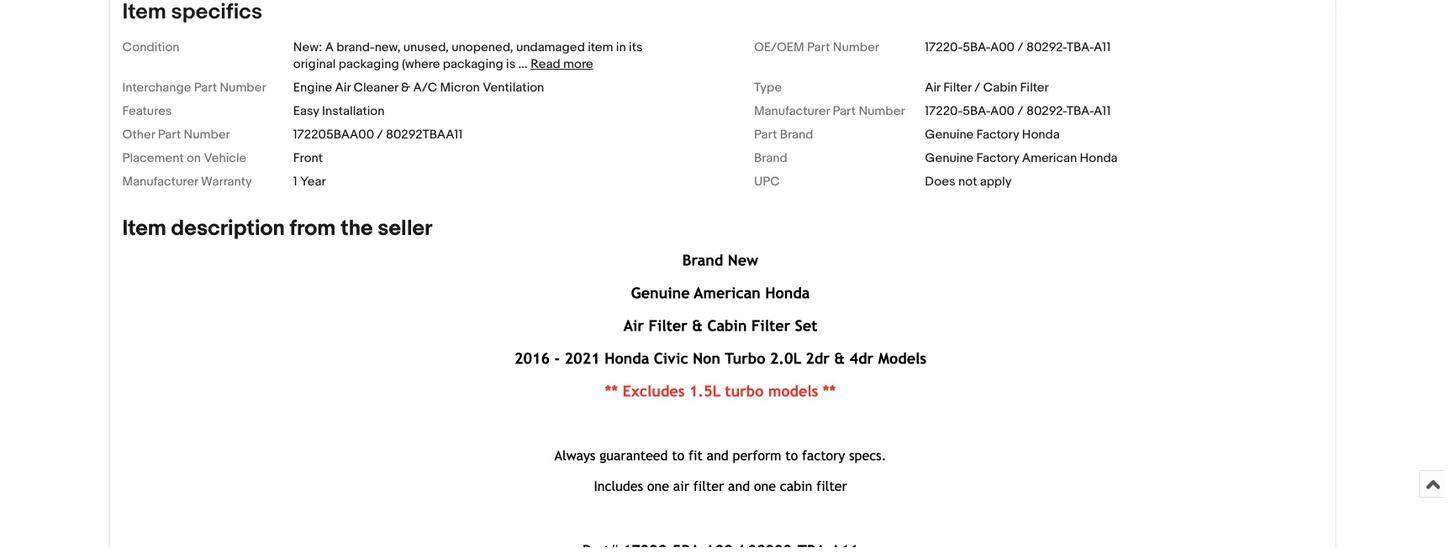 Task type: locate. For each thing, give the bounding box(es) containing it.
part for interchange
[[194, 80, 217, 95]]

part brand
[[754, 127, 813, 142]]

(where
[[402, 57, 440, 72]]

does not apply
[[925, 174, 1012, 190]]

0 horizontal spatial air
[[335, 80, 351, 95]]

1 a00 from the top
[[990, 40, 1015, 55]]

number for other part number
[[184, 127, 230, 142]]

part right oe/oem at the top right of the page
[[807, 40, 830, 55]]

a00
[[990, 40, 1015, 55], [990, 104, 1015, 119]]

factory for american
[[977, 151, 1019, 166]]

1 vertical spatial 80292-
[[1026, 104, 1067, 119]]

its
[[629, 40, 643, 55]]

brand down manufacturer part number at the right top of page
[[780, 127, 813, 142]]

2 80292- from the top
[[1026, 104, 1067, 119]]

features
[[122, 104, 172, 119]]

a11 for manufacturer part number
[[1094, 104, 1111, 119]]

factory up genuine factory american honda
[[977, 127, 1019, 142]]

/ up air filter / cabin filter
[[1018, 40, 1024, 55]]

1 vertical spatial tba-
[[1067, 104, 1094, 119]]

0 vertical spatial a00
[[990, 40, 1015, 55]]

2 factory from the top
[[977, 151, 1019, 166]]

0 horizontal spatial filter
[[943, 80, 972, 95]]

172205baa00
[[293, 127, 374, 142]]

0 horizontal spatial packaging
[[339, 57, 399, 72]]

17220- for manufacturer part number
[[925, 104, 963, 119]]

cleaner
[[353, 80, 398, 95]]

air
[[335, 80, 351, 95], [925, 80, 941, 95]]

/ up genuine factory honda
[[1018, 104, 1024, 119]]

0 vertical spatial honda
[[1022, 127, 1060, 142]]

manufacturer down placement
[[122, 174, 198, 190]]

1 factory from the top
[[977, 127, 1019, 142]]

1 vertical spatial factory
[[977, 151, 1019, 166]]

/
[[1018, 40, 1024, 55], [974, 80, 980, 95], [1018, 104, 1024, 119], [377, 127, 383, 142]]

0 vertical spatial manufacturer
[[754, 104, 830, 119]]

/ down installation
[[377, 127, 383, 142]]

part up upc
[[754, 127, 777, 142]]

5ba- for manufacturer part number
[[963, 104, 990, 119]]

number
[[833, 40, 879, 55], [220, 80, 266, 95], [859, 104, 905, 119], [184, 127, 230, 142]]

17220-5ba-a00 / 80292-tba-a11 for manufacturer part number
[[925, 104, 1111, 119]]

read
[[531, 57, 561, 72]]

item
[[122, 216, 166, 242]]

tba- for oe/oem part number
[[1067, 40, 1094, 55]]

genuine for genuine factory american honda
[[925, 151, 974, 166]]

1 air from the left
[[335, 80, 351, 95]]

1 tba- from the top
[[1067, 40, 1094, 55]]

oe/oem part number
[[754, 40, 879, 55]]

1 17220- from the top
[[925, 40, 963, 55]]

5ba- up air filter / cabin filter
[[963, 40, 990, 55]]

a00 up cabin at the right
[[990, 40, 1015, 55]]

manufacturer up 'part brand'
[[754, 104, 830, 119]]

1 horizontal spatial packaging
[[443, 57, 503, 72]]

80292tbaa11
[[386, 127, 463, 142]]

1 a11 from the top
[[1094, 40, 1111, 55]]

5ba- down air filter / cabin filter
[[963, 104, 990, 119]]

a11
[[1094, 40, 1111, 55], [1094, 104, 1111, 119]]

a11 for oe/oem part number
[[1094, 40, 1111, 55]]

0 vertical spatial 17220-5ba-a00 / 80292-tba-a11
[[925, 40, 1111, 55]]

2 filter from the left
[[1020, 80, 1049, 95]]

honda up american at the top right of the page
[[1022, 127, 1060, 142]]

0 horizontal spatial manufacturer
[[122, 174, 198, 190]]

a00 down cabin at the right
[[990, 104, 1015, 119]]

manufacturer for manufacturer part number
[[754, 104, 830, 119]]

2 air from the left
[[925, 80, 941, 95]]

0 vertical spatial factory
[[977, 127, 1019, 142]]

part up the placement on vehicle
[[158, 127, 181, 142]]

read more button
[[531, 57, 593, 72]]

filter left cabin at the right
[[943, 80, 972, 95]]

1 5ba- from the top
[[963, 40, 990, 55]]

2 17220- from the top
[[925, 104, 963, 119]]

interchange part number
[[122, 80, 266, 95]]

17220-5ba-a00 / 80292-tba-a11 down cabin at the right
[[925, 104, 1111, 119]]

17220-5ba-a00 / 80292-tba-a11 up cabin at the right
[[925, 40, 1111, 55]]

packaging down unopened,
[[443, 57, 503, 72]]

1 vertical spatial a11
[[1094, 104, 1111, 119]]

/ left cabin at the right
[[974, 80, 980, 95]]

part right interchange at the left of page
[[194, 80, 217, 95]]

placement on vehicle
[[122, 151, 246, 166]]

part for other
[[158, 127, 181, 142]]

1 vertical spatial manufacturer
[[122, 174, 198, 190]]

tba-
[[1067, 40, 1094, 55], [1067, 104, 1094, 119]]

interchange
[[122, 80, 191, 95]]

honda
[[1022, 127, 1060, 142], [1080, 151, 1118, 166]]

factory
[[977, 127, 1019, 142], [977, 151, 1019, 166]]

1 horizontal spatial air
[[925, 80, 941, 95]]

0 vertical spatial tba-
[[1067, 40, 1094, 55]]

a/c
[[413, 80, 437, 95]]

1 horizontal spatial filter
[[1020, 80, 1049, 95]]

cabin
[[983, 80, 1017, 95]]

1 vertical spatial genuine
[[925, 151, 974, 166]]

in
[[616, 40, 626, 55]]

2 a00 from the top
[[990, 104, 1015, 119]]

other
[[122, 127, 155, 142]]

80292-
[[1026, 40, 1067, 55], [1026, 104, 1067, 119]]

a
[[325, 40, 334, 55]]

1 vertical spatial 17220-
[[925, 104, 963, 119]]

0 vertical spatial 80292-
[[1026, 40, 1067, 55]]

engine air cleaner & a/c micron ventilation
[[293, 80, 544, 95]]

part
[[807, 40, 830, 55], [194, 80, 217, 95], [833, 104, 856, 119], [158, 127, 181, 142], [754, 127, 777, 142]]

american
[[1022, 151, 1077, 166]]

filter right cabin at the right
[[1020, 80, 1049, 95]]

new,
[[375, 40, 401, 55]]

packaging down brand-
[[339, 57, 399, 72]]

1 vertical spatial 17220-5ba-a00 / 80292-tba-a11
[[925, 104, 1111, 119]]

80292- up american at the top right of the page
[[1026, 104, 1067, 119]]

0 vertical spatial brand
[[780, 127, 813, 142]]

is
[[506, 57, 516, 72]]

2 a11 from the top
[[1094, 104, 1111, 119]]

packaging
[[339, 57, 399, 72], [443, 57, 503, 72]]

genuine
[[925, 127, 974, 142], [925, 151, 974, 166]]

new:
[[293, 40, 322, 55]]

air left cabin at the right
[[925, 80, 941, 95]]

factory up apply
[[977, 151, 1019, 166]]

17220-5ba-a00 / 80292-tba-a11 for oe/oem part number
[[925, 40, 1111, 55]]

part down oe/oem part number
[[833, 104, 856, 119]]

2 17220-5ba-a00 / 80292-tba-a11 from the top
[[925, 104, 1111, 119]]

0 vertical spatial a11
[[1094, 40, 1111, 55]]

oe/oem
[[754, 40, 804, 55]]

1 80292- from the top
[[1026, 40, 1067, 55]]

2 tba- from the top
[[1067, 104, 1094, 119]]

air up easy installation
[[335, 80, 351, 95]]

5ba-
[[963, 40, 990, 55], [963, 104, 990, 119]]

17220-5ba-a00 / 80292-tba-a11
[[925, 40, 1111, 55], [925, 104, 1111, 119]]

80292- up air filter / cabin filter
[[1026, 40, 1067, 55]]

factory for honda
[[977, 127, 1019, 142]]

1 horizontal spatial manufacturer
[[754, 104, 830, 119]]

tba- for manufacturer part number
[[1067, 104, 1094, 119]]

honda right american at the top right of the page
[[1080, 151, 1118, 166]]

brand
[[780, 127, 813, 142], [754, 151, 787, 166]]

1 vertical spatial a00
[[990, 104, 1015, 119]]

1 genuine from the top
[[925, 127, 974, 142]]

17220-
[[925, 40, 963, 55], [925, 104, 963, 119]]

0 vertical spatial 5ba-
[[963, 40, 990, 55]]

1 vertical spatial honda
[[1080, 151, 1118, 166]]

manufacturer part number
[[754, 104, 905, 119]]

other part number
[[122, 127, 230, 142]]

0 vertical spatial genuine
[[925, 127, 974, 142]]

engine
[[293, 80, 332, 95]]

1 vertical spatial brand
[[754, 151, 787, 166]]

brand up upc
[[754, 151, 787, 166]]

1 vertical spatial 5ba-
[[963, 104, 990, 119]]

17220- up air filter / cabin filter
[[925, 40, 963, 55]]

17220- down air filter / cabin filter
[[925, 104, 963, 119]]

0 vertical spatial 17220-
[[925, 40, 963, 55]]

2 genuine from the top
[[925, 151, 974, 166]]

1 17220-5ba-a00 / 80292-tba-a11 from the top
[[925, 40, 1111, 55]]

2 5ba- from the top
[[963, 104, 990, 119]]

filter
[[943, 80, 972, 95], [1020, 80, 1049, 95]]

original
[[293, 57, 336, 72]]

manufacturer
[[754, 104, 830, 119], [122, 174, 198, 190]]



Task type: vqa. For each thing, say whether or not it's contained in the screenshot.
the top 5BA-
yes



Task type: describe. For each thing, give the bounding box(es) containing it.
easy
[[293, 104, 319, 119]]

apply
[[980, 174, 1012, 190]]

vehicle
[[204, 151, 246, 166]]

genuine factory honda
[[925, 127, 1060, 142]]

seller
[[378, 216, 433, 242]]

...
[[518, 57, 528, 72]]

2 packaging from the left
[[443, 57, 503, 72]]

80292- for manufacturer part number
[[1026, 104, 1067, 119]]

manufacturer warranty
[[122, 174, 252, 190]]

manufacturer for manufacturer warranty
[[122, 174, 198, 190]]

172205baa00 / 80292tbaa11
[[293, 127, 463, 142]]

on
[[187, 151, 201, 166]]

number for manufacturer part number
[[859, 104, 905, 119]]

part for manufacturer
[[833, 104, 856, 119]]

genuine factory american honda
[[925, 151, 1118, 166]]

placement
[[122, 151, 184, 166]]

item
[[588, 40, 613, 55]]

description
[[171, 216, 285, 242]]

unopened,
[[452, 40, 513, 55]]

ventilation
[[483, 80, 544, 95]]

from
[[290, 216, 336, 242]]

1 horizontal spatial honda
[[1080, 151, 1118, 166]]

new: a brand-new, unused, unopened, undamaged item in its original packaging (where packaging is ...
[[293, 40, 643, 72]]

installation
[[322, 104, 385, 119]]

80292- for oe/oem part number
[[1026, 40, 1067, 55]]

1 year
[[293, 174, 326, 190]]

a00 for manufacturer part number
[[990, 104, 1015, 119]]

front
[[293, 151, 323, 166]]

1
[[293, 174, 297, 190]]

unused,
[[403, 40, 449, 55]]

5ba- for oe/oem part number
[[963, 40, 990, 55]]

17220- for oe/oem part number
[[925, 40, 963, 55]]

easy installation
[[293, 104, 385, 119]]

number for interchange part number
[[220, 80, 266, 95]]

part for oe/oem
[[807, 40, 830, 55]]

upc
[[754, 174, 780, 190]]

0 horizontal spatial honda
[[1022, 127, 1060, 142]]

warranty
[[201, 174, 252, 190]]

number for oe/oem part number
[[833, 40, 879, 55]]

a00 for oe/oem part number
[[990, 40, 1015, 55]]

undamaged
[[516, 40, 585, 55]]

does
[[925, 174, 956, 190]]

more
[[563, 57, 593, 72]]

type
[[754, 80, 782, 95]]

condition
[[122, 40, 180, 55]]

1 filter from the left
[[943, 80, 972, 95]]

air filter / cabin filter
[[925, 80, 1049, 95]]

read more
[[531, 57, 593, 72]]

1 packaging from the left
[[339, 57, 399, 72]]

genuine for genuine factory honda
[[925, 127, 974, 142]]

micron
[[440, 80, 480, 95]]

the
[[341, 216, 373, 242]]

&
[[401, 80, 410, 95]]

not
[[958, 174, 977, 190]]

item description from the seller
[[122, 216, 433, 242]]

year
[[300, 174, 326, 190]]

brand-
[[337, 40, 375, 55]]



